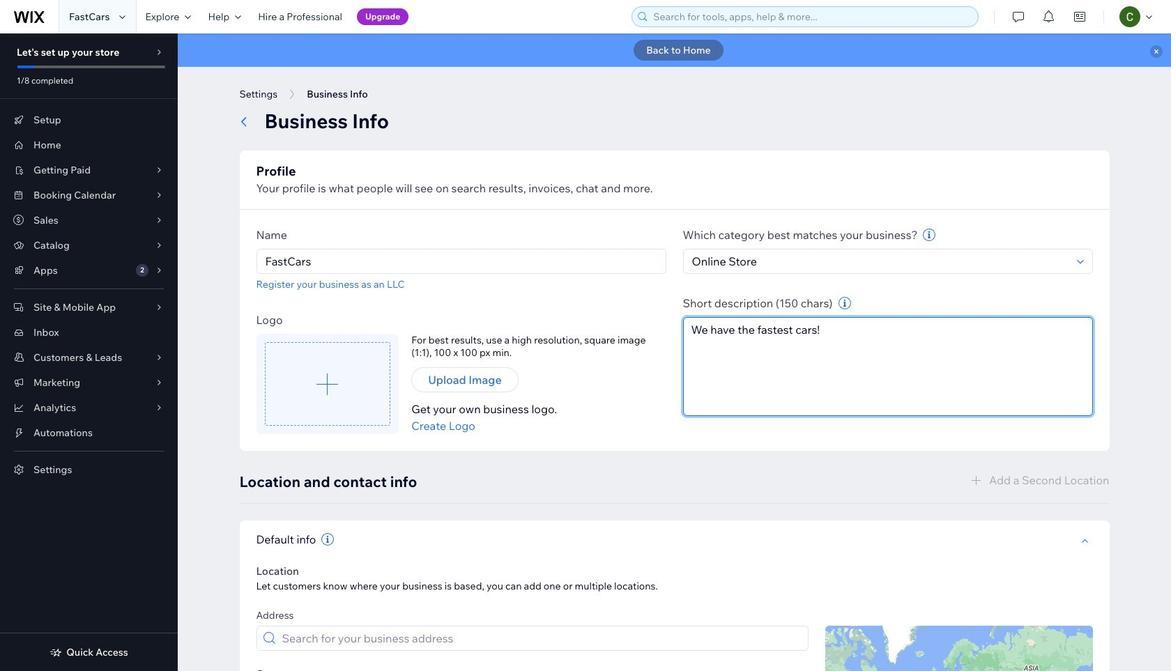 Task type: vqa. For each thing, say whether or not it's contained in the screenshot.
THE "SEARCH FOR YOUR BUSINESS ADDRESS" field
yes



Task type: describe. For each thing, give the bounding box(es) containing it.
sidebar element
[[0, 33, 178, 671]]

Enter your business or website type field
[[688, 250, 1072, 273]]

Search for tools, apps, help & more... field
[[649, 7, 974, 26]]

Search for your business address field
[[278, 627, 803, 650]]

Type your business name (e.g., Amy's Shoes) field
[[261, 250, 661, 273]]



Task type: locate. For each thing, give the bounding box(es) containing it.
map region
[[825, 626, 1093, 671]]

alert
[[178, 33, 1171, 67]]

Describe your business here. What makes it great? Use short catchy text to tell people what you do or offer. text field
[[683, 317, 1093, 416]]



